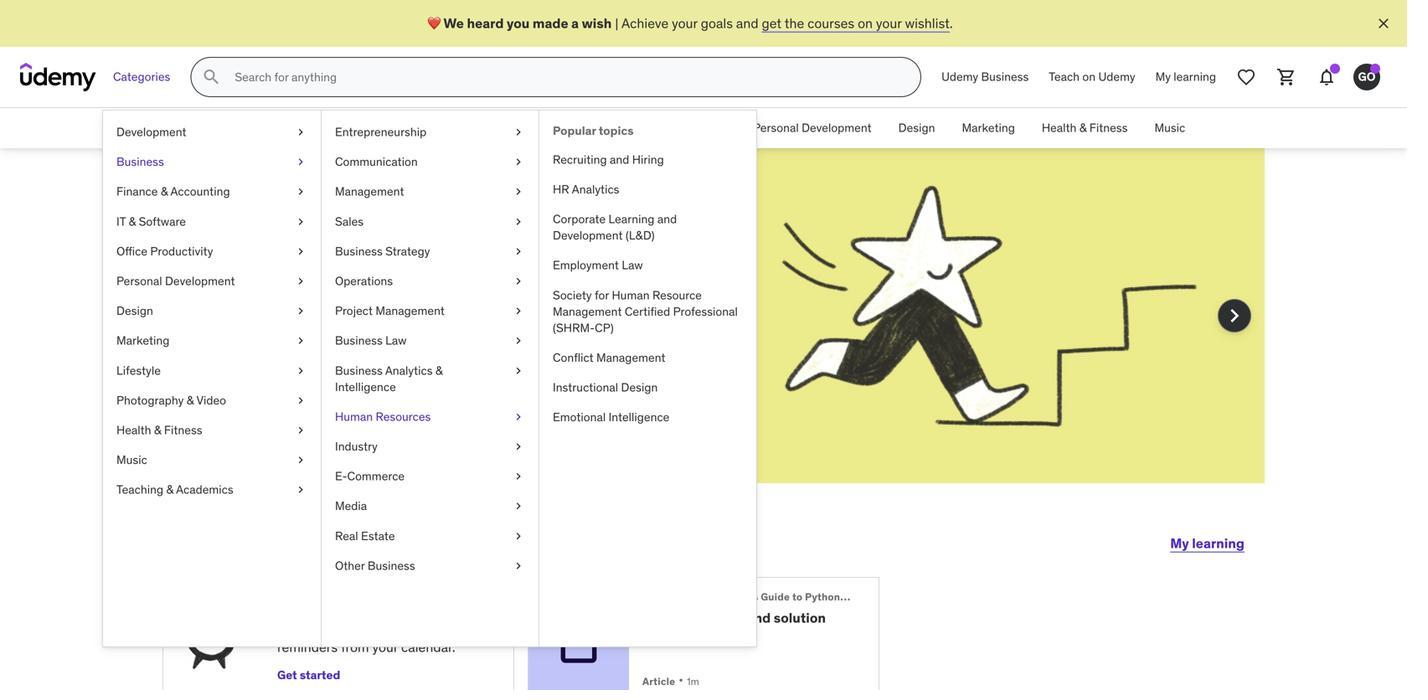 Task type: describe. For each thing, give the bounding box(es) containing it.
notifications image
[[1317, 67, 1337, 87]]

•
[[679, 672, 684, 689]]

(l&d)
[[626, 228, 655, 243]]

finance & accounting for lifestyle
[[116, 184, 230, 199]]

recruiting and hiring link
[[540, 145, 756, 175]]

software for lifestyle
[[139, 214, 186, 229]]

other business
[[335, 558, 415, 573]]

design for health & fitness
[[899, 120, 935, 135]]

society for human resource management certified professional (shrm-cp)
[[553, 288, 738, 335]]

1 vertical spatial on
[[1083, 69, 1096, 84]]

helps
[[279, 313, 311, 330]]

xsmall image for marketing
[[294, 333, 307, 349]]

you inside every day a little closer learning helps you reach your goals. keep learning and reap the rewards.
[[314, 313, 336, 330]]

learning,
[[301, 523, 423, 558]]

xsmall image for music
[[294, 452, 307, 468]]

time
[[340, 595, 369, 612]]

productivity for lifestyle
[[150, 244, 213, 259]]

goals.
[[404, 313, 440, 330]]

udemy business link
[[932, 57, 1039, 97]]

1 horizontal spatial the
[[785, 14, 804, 32]]

your left goals
[[672, 14, 698, 32]]

media link
[[322, 492, 539, 521]]

and inside the ultimate beginners guide to python programming 11. homework and solution
[[747, 609, 771, 627]]

udemy business
[[942, 69, 1029, 84]]

the ultimate beginners guide to python programming 11. homework and solution
[[643, 591, 911, 627]]

real
[[335, 528, 358, 544]]

gary
[[428, 523, 495, 558]]

business up communication
[[319, 120, 366, 135]]

recruiting
[[553, 152, 607, 167]]

law for business law
[[385, 333, 407, 348]]

every day a little closer learning helps you reach your goals. keep learning and reap the rewards.
[[223, 221, 526, 349]]

xsmall image for design
[[294, 303, 307, 319]]

get started
[[277, 668, 340, 683]]

human resources
[[335, 409, 431, 424]]

instructional
[[553, 380, 618, 395]]

it for lifestyle
[[116, 214, 126, 229]]

0 horizontal spatial music
[[116, 452, 147, 467]]

ultimate
[[663, 591, 706, 604]]

reminders
[[277, 639, 338, 656]]

commerce
[[347, 469, 405, 484]]

1 horizontal spatial music
[[1155, 120, 1186, 135]]

guide
[[761, 591, 790, 604]]

xsmall image for communication
[[512, 154, 525, 170]]

popular topics
[[553, 123, 634, 138]]

xsmall image for finance & accounting
[[294, 184, 307, 200]]

learn
[[389, 595, 421, 612]]

Search for anything text field
[[232, 63, 901, 91]]

.
[[950, 14, 953, 32]]

next image
[[1221, 302, 1248, 329]]

adds
[[375, 620, 404, 637]]

learning inside every day a little closer learning helps you reach your goals. keep learning and reap the rewards.
[[223, 313, 275, 330]]

xsmall image for business strategy
[[512, 243, 525, 260]]

design link for lifestyle
[[103, 296, 321, 326]]

analytics for hr
[[572, 182, 619, 197]]

corporate
[[553, 212, 606, 227]]

emotional intelligence
[[553, 410, 670, 425]]

keep learning link
[[443, 313, 526, 330]]

xsmall image for development
[[294, 124, 307, 140]]

design inside instructional design 'link'
[[621, 380, 658, 395]]

project
[[335, 303, 373, 318]]

learning inside corporate learning and development (l&d)
[[609, 212, 655, 227]]

health for the rightmost health & fitness link
[[1042, 120, 1077, 135]]

employment law link
[[540, 251, 756, 280]]

resources
[[376, 409, 431, 424]]

entrepreneurship link
[[322, 117, 539, 147]]

teaching & academics link
[[103, 475, 321, 505]]

marketing link for lifestyle
[[103, 326, 321, 356]]

achieve
[[622, 14, 669, 32]]

conflict management
[[553, 350, 666, 365]]

wishlist
[[905, 14, 950, 32]]

courses
[[808, 14, 855, 32]]

0 vertical spatial my learning link
[[1146, 57, 1226, 97]]

hr analytics
[[553, 182, 619, 197]]

a inside every day a little closer learning helps you reach your goals. keep learning and reap the rewards.
[[395, 221, 415, 265]]

and inside corporate learning and development (l&d)
[[657, 212, 677, 227]]

11.
[[643, 609, 658, 627]]

xsmall image for sales
[[512, 213, 525, 230]]

office for health & fitness
[[630, 120, 661, 135]]

personal development for health & fitness
[[753, 120, 872, 135]]

& inside business analytics & intelligence
[[436, 363, 443, 378]]

e-commerce
[[335, 469, 405, 484]]

and inside every day a little closer learning helps you reach your goals. keep learning and reap the rewards.
[[223, 332, 245, 349]]

it & software for health & fitness
[[533, 120, 603, 135]]

instructional design
[[553, 380, 658, 395]]

❤️
[[427, 14, 441, 32]]

wishlist image
[[1237, 67, 1257, 87]]

human inside society for human resource management certified professional (shrm-cp)
[[612, 288, 650, 303]]

started
[[300, 668, 340, 683]]

1 unread notification image
[[1330, 64, 1340, 74]]

management inside society for human resource management certified professional (shrm-cp)
[[553, 304, 622, 319]]

teaching & academics
[[116, 482, 233, 497]]

instructional design link
[[540, 373, 756, 403]]

finance for lifestyle
[[116, 184, 158, 199]]

academics
[[176, 482, 233, 497]]

business analytics & intelligence link
[[322, 356, 539, 402]]

employment law
[[553, 258, 643, 273]]

my learning for bottommost my learning link
[[1171, 535, 1245, 552]]

software for health & fitness
[[556, 120, 603, 135]]

marketing for health & fitness
[[962, 120, 1015, 135]]

operations
[[335, 273, 393, 289]]

1 horizontal spatial a
[[571, 14, 579, 32]]

programming
[[843, 591, 911, 604]]

e-commerce link
[[322, 462, 539, 492]]

calendar.
[[401, 639, 455, 656]]

xsmall image for lifestyle
[[294, 363, 307, 379]]

accounting for health & fitness
[[447, 120, 507, 135]]

❤️   we heard you made a wish | achieve your goals and get the courses on your wishlist .
[[427, 14, 953, 32]]

xsmall image for it & software
[[294, 213, 307, 230]]

reach
[[339, 313, 372, 330]]

emotional intelligence link
[[540, 403, 756, 433]]

0 horizontal spatial music link
[[103, 445, 321, 475]]

fitness for the leftmost health & fitness link
[[164, 423, 202, 438]]

0 vertical spatial my
[[1156, 69, 1171, 84]]

productivity for health & fitness
[[664, 120, 726, 135]]

start
[[231, 523, 296, 558]]

python
[[805, 591, 840, 604]]

the inside every day a little closer learning helps you reach your goals. keep learning and reap the rewards.
[[278, 332, 298, 349]]

it & software link for lifestyle
[[103, 207, 321, 237]]

personal development for lifestyle
[[116, 273, 235, 289]]

intelligence inside human resources 'element'
[[609, 410, 670, 425]]

0 vertical spatial music link
[[1141, 108, 1199, 148]]

employment
[[553, 258, 619, 273]]

for
[[595, 288, 609, 303]]

1 udemy from the left
[[942, 69, 979, 84]]

go link
[[1347, 57, 1387, 97]]

office productivity for health & fitness
[[630, 120, 726, 135]]

learning for topmost my learning link
[[1174, 69, 1216, 84]]

health for the leftmost health & fitness link
[[116, 423, 151, 438]]

goals
[[701, 14, 733, 32]]

marketing link for health & fitness
[[949, 108, 1029, 148]]

11. homework and solution link
[[643, 609, 852, 627]]

office productivity link for lifestyle
[[103, 237, 321, 266]]

business inside udemy business link
[[981, 69, 1029, 84]]

management up instructional design 'link' on the bottom
[[597, 350, 666, 365]]

xsmall image for personal development
[[294, 273, 307, 289]]

closer
[[223, 263, 325, 307]]

project management link
[[322, 296, 539, 326]]

emotional
[[553, 410, 606, 425]]

finance & accounting link for lifestyle
[[103, 177, 321, 207]]

business inside business strategy link
[[335, 244, 383, 259]]

office productivity for lifestyle
[[116, 244, 213, 259]]

day inside every day a little closer learning helps you reach your goals. keep learning and reap the rewards.
[[328, 221, 389, 265]]

communication
[[335, 154, 418, 169]]

operations link
[[322, 266, 539, 296]]

conflict
[[553, 350, 594, 365]]

1m
[[687, 675, 699, 688]]

close image
[[1376, 15, 1392, 32]]

management down communication
[[335, 184, 404, 199]]

xsmall image for teaching & academics
[[294, 482, 307, 498]]

article • 1m
[[643, 672, 699, 689]]

personal development link for health & fitness
[[740, 108, 885, 148]]

xsmall image for business law
[[512, 333, 525, 349]]

intelligence inside business analytics & intelligence
[[335, 379, 396, 394]]

conflict management link
[[540, 343, 756, 373]]

business inside business law link
[[335, 333, 383, 348]]

learning for bottommost my learning link
[[1192, 535, 1245, 552]]

xsmall image for photography & video
[[294, 392, 307, 409]]

categories
[[113, 69, 170, 84]]

it for health & fitness
[[533, 120, 543, 135]]

lifestyle link
[[103, 356, 321, 386]]

society for human resource management certified professional (shrm-cp) link
[[540, 280, 756, 343]]



Task type: locate. For each thing, give the bounding box(es) containing it.
xsmall image inside business law link
[[512, 333, 525, 349]]

0 vertical spatial health & fitness
[[1042, 120, 1128, 135]]

finance & accounting link up 'management' link
[[380, 108, 520, 148]]

xsmall image for health & fitness
[[294, 422, 307, 439]]

1 vertical spatial my learning link
[[1171, 524, 1245, 564]]

communication link
[[322, 147, 539, 177]]

analytics
[[572, 182, 619, 197], [385, 363, 433, 378]]

xsmall image inside 'management' link
[[512, 184, 525, 200]]

shopping cart with 0 items image
[[1277, 67, 1297, 87]]

health
[[1042, 120, 1077, 135], [116, 423, 151, 438]]

1 horizontal spatial personal development
[[753, 120, 872, 135]]

0 horizontal spatial office
[[116, 244, 147, 259]]

personal development link
[[740, 108, 885, 148], [103, 266, 321, 296]]

and left reap
[[223, 332, 245, 349]]

little up the operations link
[[421, 221, 503, 265]]

xsmall image for management
[[512, 184, 525, 200]]

0 horizontal spatial udemy
[[942, 69, 979, 84]]

up.
[[408, 620, 426, 637]]

health & fitness link
[[1029, 108, 1141, 148], [103, 415, 321, 445]]

0 vertical spatial personal development link
[[740, 108, 885, 148]]

0 vertical spatial law
[[622, 258, 643, 273]]

0 vertical spatial get
[[429, 620, 451, 637]]

xsmall image inside teaching & academics link
[[294, 482, 307, 498]]

accounting
[[447, 120, 507, 135], [170, 184, 230, 199]]

business analytics & intelligence
[[335, 363, 443, 394]]

to inside schedule time to learn a little each day adds up. get reminders from your calendar.
[[372, 595, 386, 612]]

learning
[[609, 212, 655, 227], [223, 313, 275, 330]]

each
[[319, 620, 348, 637]]

fitness for the rightmost health & fitness link
[[1090, 120, 1128, 135]]

0 horizontal spatial marketing link
[[103, 326, 321, 356]]

sales link
[[322, 207, 539, 237]]

a
[[571, 14, 579, 32], [395, 221, 415, 265]]

health & fitness
[[1042, 120, 1128, 135], [116, 423, 202, 438]]

you left made on the left top
[[507, 14, 530, 32]]

0 vertical spatial it & software link
[[520, 108, 616, 148]]

xsmall image inside office productivity link
[[294, 243, 307, 260]]

learning inside every day a little closer learning helps you reach your goals. keep learning and reap the rewards.
[[477, 313, 526, 330]]

1 vertical spatial office productivity
[[116, 244, 213, 259]]

xsmall image inside development 'link'
[[294, 124, 307, 140]]

0 horizontal spatial health & fitness link
[[103, 415, 321, 445]]

0 horizontal spatial finance & accounting
[[116, 184, 230, 199]]

1 vertical spatial learning
[[477, 313, 526, 330]]

let's start learning, gary
[[163, 523, 495, 558]]

design
[[899, 120, 935, 135], [116, 303, 153, 318], [621, 380, 658, 395]]

1 vertical spatial learning
[[223, 313, 275, 330]]

development inside corporate learning and development (l&d)
[[553, 228, 623, 243]]

xsmall image inside design link
[[294, 303, 307, 319]]

fitness down teach on udemy link
[[1090, 120, 1128, 135]]

my learning for topmost my learning link
[[1156, 69, 1216, 84]]

finance for health & fitness
[[393, 120, 434, 135]]

day up from
[[351, 620, 372, 637]]

business down the reach
[[335, 333, 383, 348]]

xsmall image inside sales link
[[512, 213, 525, 230]]

xsmall image for media
[[512, 498, 525, 515]]

xsmall image for business analytics & intelligence
[[512, 363, 525, 379]]

1 horizontal spatial health
[[1042, 120, 1077, 135]]

0 vertical spatial the
[[785, 14, 804, 32]]

office
[[630, 120, 661, 135], [116, 244, 147, 259]]

1 vertical spatial office
[[116, 244, 147, 259]]

0 horizontal spatial personal
[[116, 273, 162, 289]]

health & fitness link down video
[[103, 415, 321, 445]]

get inside button
[[277, 668, 297, 683]]

health & fitness down photography
[[116, 423, 202, 438]]

media
[[335, 499, 367, 514]]

business link for health & fitness
[[305, 108, 380, 148]]

business inside other business link
[[368, 558, 415, 573]]

a up the operations link
[[395, 221, 415, 265]]

0 vertical spatial design link
[[885, 108, 949, 148]]

the down 'helps'
[[278, 332, 298, 349]]

0 vertical spatial finance
[[393, 120, 434, 135]]

get started button
[[277, 664, 340, 687]]

day
[[328, 221, 389, 265], [351, 620, 372, 637]]

0 horizontal spatial software
[[139, 214, 186, 229]]

1 horizontal spatial human
[[612, 288, 650, 303]]

0 horizontal spatial marketing
[[116, 333, 170, 348]]

a
[[277, 620, 286, 637]]

accounting down development 'link'
[[170, 184, 230, 199]]

on right teach
[[1083, 69, 1096, 84]]

udemy down .
[[942, 69, 979, 84]]

0 horizontal spatial personal development
[[116, 273, 235, 289]]

0 vertical spatial marketing link
[[949, 108, 1029, 148]]

sales
[[335, 214, 364, 229]]

and
[[736, 14, 759, 32], [610, 152, 629, 167], [657, 212, 677, 227], [223, 332, 245, 349], [747, 609, 771, 627]]

0 horizontal spatial health
[[116, 423, 151, 438]]

your inside every day a little closer learning helps you reach your goals. keep learning and reap the rewards.
[[375, 313, 401, 330]]

corporate learning and development (l&d)
[[553, 212, 677, 243]]

intelligence up human resources
[[335, 379, 396, 394]]

1 vertical spatial marketing
[[116, 333, 170, 348]]

xsmall image inside real estate link
[[512, 528, 525, 544]]

0 horizontal spatial you
[[314, 313, 336, 330]]

society
[[553, 288, 592, 303]]

xsmall image inside communication link
[[512, 154, 525, 170]]

1 horizontal spatial health & fitness link
[[1029, 108, 1141, 148]]

cp)
[[595, 320, 614, 335]]

0 horizontal spatial it & software
[[116, 214, 186, 229]]

office for lifestyle
[[116, 244, 147, 259]]

on right courses
[[858, 14, 873, 32]]

1 horizontal spatial marketing link
[[949, 108, 1029, 148]]

udemy right teach
[[1099, 69, 1136, 84]]

1 vertical spatial human
[[335, 409, 373, 424]]

to up the solution
[[792, 591, 803, 604]]

1 horizontal spatial little
[[421, 221, 503, 265]]

analytics inside human resources 'element'
[[572, 182, 619, 197]]

analytics down recruiting and hiring
[[572, 182, 619, 197]]

resource
[[653, 288, 702, 303]]

recruiting and hiring
[[553, 152, 664, 167]]

business up operations
[[335, 244, 383, 259]]

to right time
[[372, 595, 386, 612]]

0 vertical spatial marketing
[[962, 120, 1015, 135]]

1 vertical spatial marketing link
[[103, 326, 321, 356]]

xsmall image for human resources
[[512, 409, 525, 425]]

1 vertical spatial you
[[314, 313, 336, 330]]

xsmall image for industry
[[512, 439, 525, 455]]

topics
[[599, 123, 634, 138]]

xsmall image for operations
[[512, 273, 525, 289]]

marketing link up video
[[103, 326, 321, 356]]

and left get
[[736, 14, 759, 32]]

a left wish
[[571, 14, 579, 32]]

your down adds at the left of the page
[[372, 639, 398, 656]]

0 vertical spatial health & fitness link
[[1029, 108, 1141, 148]]

xsmall image for real estate
[[512, 528, 525, 544]]

xsmall image for entrepreneurship
[[512, 124, 525, 140]]

xsmall image inside the industry link
[[512, 439, 525, 455]]

business left teach
[[981, 69, 1029, 84]]

1 horizontal spatial finance & accounting
[[393, 120, 507, 135]]

human resources link
[[322, 402, 539, 432]]

0 horizontal spatial human
[[335, 409, 373, 424]]

1 vertical spatial day
[[351, 620, 372, 637]]

teach
[[1049, 69, 1080, 84]]

0 vertical spatial office productivity
[[630, 120, 726, 135]]

management up (shrm-
[[553, 304, 622, 319]]

0 vertical spatial a
[[571, 14, 579, 32]]

1 horizontal spatial office productivity link
[[616, 108, 740, 148]]

1 vertical spatial it
[[116, 214, 126, 229]]

health down teach
[[1042, 120, 1077, 135]]

it & software for lifestyle
[[116, 214, 186, 229]]

get up calendar.
[[429, 620, 451, 637]]

finance & accounting for health & fitness
[[393, 120, 507, 135]]

business link for lifestyle
[[103, 147, 321, 177]]

business strategy link
[[322, 237, 539, 266]]

xsmall image for business
[[294, 154, 307, 170]]

0 horizontal spatial it
[[116, 214, 126, 229]]

accounting up communication link
[[447, 120, 507, 135]]

management down the operations link
[[376, 303, 445, 318]]

finance & accounting link for health & fitness
[[380, 108, 520, 148]]

1 horizontal spatial personal
[[753, 120, 799, 135]]

0 horizontal spatial design
[[116, 303, 153, 318]]

1 vertical spatial it & software link
[[103, 207, 321, 237]]

xsmall image inside personal development link
[[294, 273, 307, 289]]

business down the estate
[[368, 558, 415, 573]]

1 horizontal spatial on
[[1083, 69, 1096, 84]]

xsmall image
[[294, 124, 307, 140], [294, 184, 307, 200], [294, 213, 307, 230], [512, 243, 525, 260], [294, 303, 307, 319], [294, 333, 307, 349], [294, 422, 307, 439], [294, 452, 307, 468], [512, 468, 525, 485], [294, 482, 307, 498], [512, 498, 525, 515], [512, 558, 525, 574]]

0 horizontal spatial law
[[385, 333, 407, 348]]

xsmall image inside human resources "link"
[[512, 409, 525, 425]]

get inside schedule time to learn a little each day adds up. get reminders from your calendar.
[[429, 620, 451, 637]]

marketing link down udemy business link
[[949, 108, 1029, 148]]

human resources element
[[539, 111, 756, 647]]

0 horizontal spatial analytics
[[385, 363, 433, 378]]

you
[[507, 14, 530, 32], [314, 313, 336, 330]]

business
[[981, 69, 1029, 84], [319, 120, 366, 135], [116, 154, 164, 169], [335, 244, 383, 259], [335, 333, 383, 348], [335, 363, 383, 378], [368, 558, 415, 573]]

your up business law
[[375, 313, 401, 330]]

office productivity link
[[616, 108, 740, 148], [103, 237, 321, 266]]

video
[[196, 393, 226, 408]]

finance & accounting down development 'link'
[[116, 184, 230, 199]]

udemy image
[[20, 63, 96, 91]]

little inside schedule time to learn a little each day adds up. get reminders from your calendar.
[[289, 620, 315, 637]]

0 horizontal spatial on
[[858, 14, 873, 32]]

1 horizontal spatial intelligence
[[609, 410, 670, 425]]

1 horizontal spatial finance
[[393, 120, 434, 135]]

corporate learning and development (l&d) link
[[540, 204, 756, 251]]

you up the rewards.
[[314, 313, 336, 330]]

it & software
[[533, 120, 603, 135], [116, 214, 186, 229]]

0 vertical spatial intelligence
[[335, 379, 396, 394]]

xsmall image for project management
[[512, 303, 525, 319]]

1 horizontal spatial you
[[507, 14, 530, 32]]

xsmall image inside business strategy link
[[512, 243, 525, 260]]

fitness down photography & video
[[164, 423, 202, 438]]

0 vertical spatial little
[[421, 221, 503, 265]]

intelligence down instructional design 'link' on the bottom
[[609, 410, 670, 425]]

from
[[341, 639, 369, 656]]

2 vertical spatial design
[[621, 380, 658, 395]]

little inside every day a little closer learning helps you reach your goals. keep learning and reap the rewards.
[[421, 221, 503, 265]]

schedule time to learn a little each day adds up. get reminders from your calendar.
[[277, 595, 455, 656]]

human inside "link"
[[335, 409, 373, 424]]

finance & accounting up communication link
[[393, 120, 507, 135]]

human
[[612, 288, 650, 303], [335, 409, 373, 424]]

business down business law
[[335, 363, 383, 378]]

beginners
[[708, 591, 759, 604]]

development inside 'link'
[[116, 124, 186, 139]]

1 vertical spatial a
[[395, 221, 415, 265]]

management link
[[322, 177, 539, 207]]

certified
[[625, 304, 670, 319]]

carousel element
[[142, 148, 1265, 524]]

hiring
[[632, 152, 664, 167]]

0 vertical spatial my learning
[[1156, 69, 1216, 84]]

real estate
[[335, 528, 395, 544]]

xsmall image inside finance & accounting link
[[294, 184, 307, 200]]

marketing for lifestyle
[[116, 333, 170, 348]]

finance & accounting link down development 'link'
[[103, 177, 321, 207]]

xsmall image for office productivity
[[294, 243, 307, 260]]

xsmall image inside business analytics & intelligence link
[[512, 363, 525, 379]]

0 horizontal spatial office productivity link
[[103, 237, 321, 266]]

0 vertical spatial you
[[507, 14, 530, 32]]

personal for health & fitness
[[753, 120, 799, 135]]

0 vertical spatial finance & accounting link
[[380, 108, 520, 148]]

xsmall image inside other business link
[[512, 558, 525, 574]]

get left started
[[277, 668, 297, 683]]

personal development link for lifestyle
[[103, 266, 321, 296]]

office productivity link for health & fitness
[[616, 108, 740, 148]]

2 vertical spatial learning
[[1192, 535, 1245, 552]]

get
[[762, 14, 782, 32]]

my learning link
[[1146, 57, 1226, 97], [1171, 524, 1245, 564]]

the right get
[[785, 14, 804, 32]]

0 horizontal spatial personal development link
[[103, 266, 321, 296]]

law for employment law
[[622, 258, 643, 273]]

it & software link for health & fitness
[[520, 108, 616, 148]]

0 vertical spatial human
[[612, 288, 650, 303]]

marketing link
[[949, 108, 1029, 148], [103, 326, 321, 356]]

1 vertical spatial my
[[1171, 535, 1189, 552]]

homework
[[661, 609, 744, 627]]

marketing
[[962, 120, 1015, 135], [116, 333, 170, 348]]

development
[[802, 120, 872, 135], [116, 124, 186, 139], [553, 228, 623, 243], [165, 273, 235, 289]]

1 vertical spatial finance & accounting
[[116, 184, 230, 199]]

0 vertical spatial analytics
[[572, 182, 619, 197]]

health down photography
[[116, 423, 151, 438]]

xsmall image inside e-commerce link
[[512, 468, 525, 485]]

human up industry
[[335, 409, 373, 424]]

industry link
[[322, 432, 539, 462]]

design link for health & fitness
[[885, 108, 949, 148]]

xsmall image inside 'photography & video' link
[[294, 392, 307, 409]]

let's
[[163, 523, 226, 558]]

0 horizontal spatial learning
[[223, 313, 275, 330]]

accounting for lifestyle
[[170, 184, 230, 199]]

your left wishlist
[[876, 14, 902, 32]]

personal for lifestyle
[[116, 273, 162, 289]]

business down development 'link'
[[116, 154, 164, 169]]

get the courses on your wishlist link
[[762, 14, 950, 32]]

strategy
[[385, 244, 430, 259]]

solution
[[774, 609, 826, 627]]

e-
[[335, 469, 347, 484]]

health & fitness link down teach on udemy link
[[1029, 108, 1141, 148]]

productivity
[[664, 120, 726, 135], [150, 244, 213, 259]]

0 vertical spatial day
[[328, 221, 389, 265]]

0 horizontal spatial design link
[[103, 296, 321, 326]]

teach on udemy link
[[1039, 57, 1146, 97]]

xsmall image for other business
[[512, 558, 525, 574]]

1 horizontal spatial health & fitness
[[1042, 120, 1128, 135]]

1 vertical spatial health & fitness
[[116, 423, 202, 438]]

your inside schedule time to learn a little each day adds up. get reminders from your calendar.
[[372, 639, 398, 656]]

business strategy
[[335, 244, 430, 259]]

1 horizontal spatial it
[[533, 120, 543, 135]]

0 vertical spatial music
[[1155, 120, 1186, 135]]

reap
[[248, 332, 275, 349]]

analytics inside business analytics & intelligence
[[385, 363, 433, 378]]

entrepreneurship
[[335, 124, 427, 139]]

xsmall image inside the operations link
[[512, 273, 525, 289]]

1 vertical spatial it & software
[[116, 214, 186, 229]]

health & fitness down teach on udemy link
[[1042, 120, 1128, 135]]

design for lifestyle
[[116, 303, 153, 318]]

2 udemy from the left
[[1099, 69, 1136, 84]]

xsmall image inside project management link
[[512, 303, 525, 319]]

0 vertical spatial learning
[[1174, 69, 1216, 84]]

1 horizontal spatial software
[[556, 120, 603, 135]]

personal
[[753, 120, 799, 135], [116, 273, 162, 289]]

0 horizontal spatial intelligence
[[335, 379, 396, 394]]

office productivity
[[630, 120, 726, 135], [116, 244, 213, 259]]

day inside schedule time to learn a little each day adds up. get reminders from your calendar.
[[351, 620, 372, 637]]

and left the hiring
[[610, 152, 629, 167]]

2 horizontal spatial design
[[899, 120, 935, 135]]

and down hr analytics link
[[657, 212, 677, 227]]

day up operations
[[328, 221, 389, 265]]

1 vertical spatial software
[[139, 214, 186, 229]]

xsmall image
[[512, 124, 525, 140], [294, 154, 307, 170], [512, 154, 525, 170], [512, 184, 525, 200], [512, 213, 525, 230], [294, 243, 307, 260], [294, 273, 307, 289], [512, 273, 525, 289], [512, 303, 525, 319], [512, 333, 525, 349], [294, 363, 307, 379], [512, 363, 525, 379], [294, 392, 307, 409], [512, 409, 525, 425], [512, 439, 525, 455], [512, 528, 525, 544]]

project management
[[335, 303, 445, 318]]

analytics down business law link
[[385, 363, 433, 378]]

1 horizontal spatial finance & accounting link
[[380, 108, 520, 148]]

1 horizontal spatial design link
[[885, 108, 949, 148]]

1 horizontal spatial productivity
[[664, 120, 726, 135]]

law inside "employment law" link
[[622, 258, 643, 273]]

0 vertical spatial on
[[858, 14, 873, 32]]

go
[[1358, 69, 1376, 84]]

little up reminders
[[289, 620, 315, 637]]

the
[[643, 591, 661, 604]]

wish
[[582, 14, 612, 32]]

xsmall image inside the media link
[[512, 498, 525, 515]]

law inside business law link
[[385, 333, 407, 348]]

law down the (l&d)
[[622, 258, 643, 273]]

0 vertical spatial personal
[[753, 120, 799, 135]]

1 horizontal spatial analytics
[[572, 182, 619, 197]]

1 vertical spatial get
[[277, 668, 297, 683]]

learning up the (l&d)
[[609, 212, 655, 227]]

xsmall image inside entrepreneurship link
[[512, 124, 525, 140]]

rewards.
[[301, 332, 352, 349]]

1 vertical spatial law
[[385, 333, 407, 348]]

1 vertical spatial little
[[289, 620, 315, 637]]

popular
[[553, 123, 596, 138]]

submit search image
[[201, 67, 221, 87]]

and down guide
[[747, 609, 771, 627]]

to inside the ultimate beginners guide to python programming 11. homework and solution
[[792, 591, 803, 604]]

real estate link
[[322, 521, 539, 551]]

marketing up lifestyle
[[116, 333, 170, 348]]

it & software link
[[520, 108, 616, 148], [103, 207, 321, 237]]

1 vertical spatial my learning
[[1171, 535, 1245, 552]]

business inside business analytics & intelligence
[[335, 363, 383, 378]]

0 vertical spatial design
[[899, 120, 935, 135]]

marketing down udemy business link
[[962, 120, 1015, 135]]

1 horizontal spatial design
[[621, 380, 658, 395]]

keep
[[443, 313, 474, 330]]

1 vertical spatial office productivity link
[[103, 237, 321, 266]]

law down the project management
[[385, 333, 407, 348]]

you have alerts image
[[1371, 64, 1381, 74]]

analytics for business
[[385, 363, 433, 378]]

xsmall image for e-commerce
[[512, 468, 525, 485]]

xsmall image inside lifestyle link
[[294, 363, 307, 379]]

1 horizontal spatial office
[[630, 120, 661, 135]]

learning up reap
[[223, 313, 275, 330]]

photography
[[116, 393, 184, 408]]

human up certified
[[612, 288, 650, 303]]



Task type: vqa. For each thing, say whether or not it's contained in the screenshot.
Part- inside the "Demo - Part-3 Jenkins CI-CD pipeline, Integrate Kubernetes deployment to Jenkins"
no



